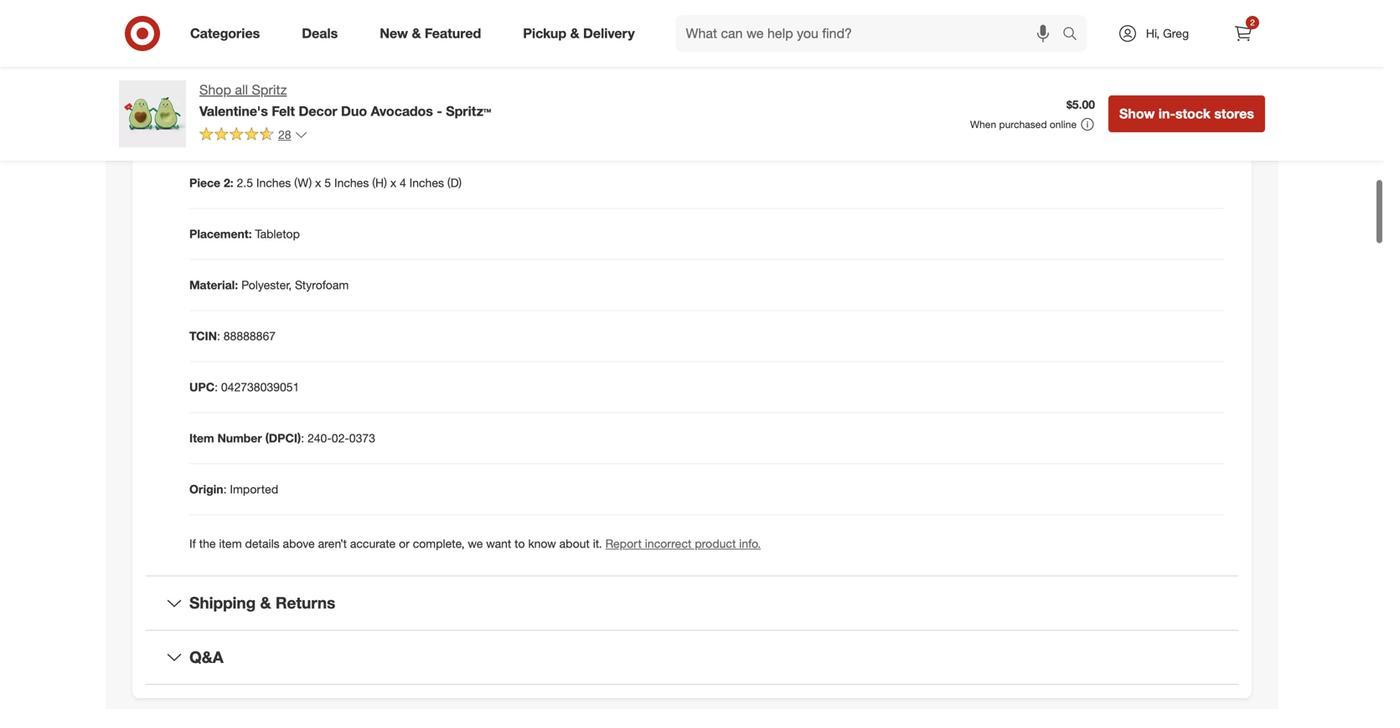 Task type: vqa. For each thing, say whether or not it's contained in the screenshot.
Same Day Delivery button
no



Task type: locate. For each thing, give the bounding box(es) containing it.
4
[[422, 124, 429, 139], [400, 176, 406, 190]]

number right 'item'
[[217, 431, 262, 446]]

1 horizontal spatial 4
[[422, 124, 429, 139]]

0 horizontal spatial 4
[[400, 176, 406, 190]]

(w) left 5 at the left top
[[294, 176, 312, 190]]

origin : imported
[[189, 482, 278, 497]]

4 for 2.25 inches (w) x 4.25 inches (h) x 4 inches (d)
[[422, 124, 429, 139]]

felt
[[272, 103, 295, 119]]

number
[[189, 73, 234, 88], [217, 431, 262, 446]]

(h) down avocados
[[395, 124, 410, 139]]

0 vertical spatial piece
[[189, 124, 220, 139]]

4.25
[[331, 124, 354, 139]]

image of valentine's felt decor duo avocados - spritz™ image
[[119, 80, 186, 147]]

piece
[[189, 124, 220, 139], [189, 176, 220, 190]]

(w) down decor
[[301, 124, 318, 139]]

: left the imported
[[223, 482, 227, 497]]

deals link
[[288, 15, 359, 52]]

item
[[219, 537, 242, 551]]

(d)
[[470, 124, 485, 139], [447, 176, 462, 190]]

& right new
[[412, 25, 421, 42]]

item
[[189, 431, 214, 446]]

report incorrect product info. button
[[605, 536, 761, 553]]

1:
[[224, 124, 233, 139]]

1 vertical spatial piece
[[189, 176, 220, 190]]

x right 5 at the left top
[[390, 176, 396, 190]]

0 vertical spatial number
[[189, 73, 234, 88]]

2.5
[[237, 176, 253, 190]]

incorrect
[[645, 537, 692, 551]]

: left "88888867" on the left top of page
[[217, 329, 220, 344]]

shipping & returns button
[[146, 577, 1238, 630]]

pickup & delivery
[[523, 25, 635, 42]]

of
[[237, 73, 248, 88]]

search button
[[1055, 15, 1095, 55]]

accurate
[[350, 537, 396, 551]]

delivery
[[583, 25, 635, 42]]

shipping & returns
[[189, 594, 335, 613]]

4 for 2.5 inches (w) x 5 inches (h) x 4 inches (d)
[[400, 176, 406, 190]]

0 vertical spatial 4
[[422, 124, 429, 139]]

the
[[199, 537, 216, 551]]

number of pieces:
[[189, 73, 292, 88]]

1 vertical spatial (w)
[[294, 176, 312, 190]]

2 piece from the top
[[189, 176, 220, 190]]

deals
[[302, 25, 338, 42]]

x left 4.25
[[322, 124, 328, 139]]

1 vertical spatial 4
[[400, 176, 406, 190]]

: left 042738039051
[[215, 380, 218, 395]]

042738039051
[[221, 380, 299, 395]]

2 horizontal spatial &
[[570, 25, 580, 42]]

1 horizontal spatial (d)
[[470, 124, 485, 139]]

0 horizontal spatial (h)
[[372, 176, 387, 190]]

styrofoam
[[295, 278, 349, 292]]

piece left 1:
[[189, 124, 220, 139]]

featured
[[425, 25, 481, 42]]

q&a
[[189, 648, 224, 667]]

0 vertical spatial (h)
[[395, 124, 410, 139]]

all
[[235, 82, 248, 98]]

0 vertical spatial (w)
[[301, 124, 318, 139]]

(d) for piece 2: 2.5 inches (w) x 5 inches (h) x 4 inches (d)
[[447, 176, 462, 190]]

to
[[515, 537, 525, 551]]

: for 042738039051
[[215, 380, 218, 395]]

x left 5 at the left top
[[315, 176, 321, 190]]

(h) right 5 at the left top
[[372, 176, 387, 190]]

hi,
[[1146, 26, 1160, 41]]

0 horizontal spatial &
[[260, 594, 271, 613]]

number left "of"
[[189, 73, 234, 88]]

categories link
[[176, 15, 281, 52]]

& for new
[[412, 25, 421, 42]]

complete,
[[413, 537, 465, 551]]

we
[[468, 537, 483, 551]]

0 vertical spatial (d)
[[470, 124, 485, 139]]

pickup & delivery link
[[509, 15, 656, 52]]

piece left 2:
[[189, 176, 220, 190]]

28 link
[[199, 126, 308, 146]]

if
[[189, 537, 196, 551]]

piece for piece 1: 2.25 inches (w) x 4.25 inches (h) x 4 inches (d)
[[189, 124, 220, 139]]

greg
[[1163, 26, 1189, 41]]

0 horizontal spatial (d)
[[447, 176, 462, 190]]

:
[[217, 329, 220, 344], [215, 380, 218, 395], [301, 431, 304, 446], [223, 482, 227, 497]]

show
[[1120, 106, 1155, 122]]

(w)
[[301, 124, 318, 139], [294, 176, 312, 190]]

tabletop
[[255, 227, 300, 241]]

1 horizontal spatial (h)
[[395, 124, 410, 139]]

search
[[1055, 27, 1095, 43]]

imported
[[230, 482, 278, 497]]

1 vertical spatial (h)
[[372, 176, 387, 190]]

& right pickup
[[570, 25, 580, 42]]

& for shipping
[[260, 594, 271, 613]]

valentine's
[[199, 103, 268, 119]]

& left returns
[[260, 594, 271, 613]]

1 piece from the top
[[189, 124, 220, 139]]

1 horizontal spatial &
[[412, 25, 421, 42]]

&
[[412, 25, 421, 42], [570, 25, 580, 42], [260, 594, 271, 613]]

88888867
[[224, 329, 276, 344]]

pickup
[[523, 25, 567, 42]]

material:
[[189, 278, 238, 292]]

1 vertical spatial (d)
[[447, 176, 462, 190]]

x
[[322, 124, 328, 139], [413, 124, 419, 139], [315, 176, 321, 190], [390, 176, 396, 190]]

avocados
[[371, 103, 433, 119]]

2.25
[[237, 124, 260, 139]]

& for pickup
[[570, 25, 580, 42]]

& inside dropdown button
[[260, 594, 271, 613]]



Task type: describe. For each thing, give the bounding box(es) containing it.
purchased
[[999, 118, 1047, 131]]

: for 88888867
[[217, 329, 220, 344]]

2
[[1250, 17, 1255, 28]]

(w) for 5
[[294, 176, 312, 190]]

piece 1: 2.25 inches (w) x 4.25 inches (h) x 4 inches (d)
[[189, 124, 485, 139]]

decor
[[299, 103, 337, 119]]

specifications
[[189, 29, 297, 48]]

(h) for 5
[[372, 176, 387, 190]]

show in-stock stores button
[[1109, 96, 1265, 132]]

placement:
[[189, 227, 252, 241]]

upc : 042738039051
[[189, 380, 299, 395]]

specifications button
[[146, 12, 1238, 66]]

tcin
[[189, 329, 217, 344]]

details
[[245, 537, 280, 551]]

new & featured
[[380, 25, 481, 42]]

know
[[528, 537, 556, 551]]

shipping
[[189, 594, 256, 613]]

info.
[[739, 537, 761, 551]]

origin
[[189, 482, 223, 497]]

new & featured link
[[366, 15, 502, 52]]

0373
[[349, 431, 375, 446]]

02-
[[332, 431, 349, 446]]

stock
[[1176, 106, 1211, 122]]

if the item details above aren't accurate or complete, we want to know about it. report incorrect product info.
[[189, 537, 761, 551]]

piece for piece 2: 2.5 inches (w) x 5 inches (h) x 4 inches (d)
[[189, 176, 220, 190]]

aren't
[[318, 537, 347, 551]]

$5.00
[[1067, 97, 1095, 112]]

: for imported
[[223, 482, 227, 497]]

when purchased online
[[970, 118, 1077, 131]]

want
[[486, 537, 511, 551]]

(d) for piece 1: 2.25 inches (w) x 4.25 inches (h) x 4 inches (d)
[[470, 124, 485, 139]]

returns
[[276, 594, 335, 613]]

categories
[[190, 25, 260, 42]]

polyester,
[[241, 278, 292, 292]]

report
[[605, 537, 642, 551]]

2 link
[[1225, 15, 1262, 52]]

piece 2: 2.5 inches (w) x 5 inches (h) x 4 inches (d)
[[189, 176, 462, 190]]

online
[[1050, 118, 1077, 131]]

duo
[[341, 103, 367, 119]]

x down avocados
[[413, 124, 419, 139]]

(dpci)
[[265, 431, 301, 446]]

in-
[[1159, 106, 1176, 122]]

spritz
[[252, 82, 287, 98]]

pieces:
[[252, 73, 292, 88]]

(w) for 4.25
[[301, 124, 318, 139]]

product
[[695, 537, 736, 551]]

about
[[559, 537, 590, 551]]

material: polyester, styrofoam
[[189, 278, 349, 292]]

shop
[[199, 82, 231, 98]]

hi, greg
[[1146, 26, 1189, 41]]

q&a button
[[146, 631, 1238, 685]]

stores
[[1215, 106, 1254, 122]]

item number (dpci) : 240-02-0373
[[189, 431, 375, 446]]

shop all spritz valentine's felt decor duo avocados - spritz™
[[199, 82, 491, 119]]

2:
[[224, 176, 233, 190]]

show in-stock stores
[[1120, 106, 1254, 122]]

tcin : 88888867
[[189, 329, 276, 344]]

240-
[[308, 431, 332, 446]]

1 vertical spatial number
[[217, 431, 262, 446]]

What can we help you find? suggestions appear below search field
[[676, 15, 1067, 52]]

placement: tabletop
[[189, 227, 300, 241]]

28
[[278, 127, 291, 142]]

when
[[970, 118, 996, 131]]

or
[[399, 537, 410, 551]]

5
[[325, 176, 331, 190]]

above
[[283, 537, 315, 551]]

-
[[437, 103, 442, 119]]

: left 240- on the left bottom of page
[[301, 431, 304, 446]]

upc
[[189, 380, 215, 395]]

it.
[[593, 537, 602, 551]]

(h) for 4.25
[[395, 124, 410, 139]]

spritz™
[[446, 103, 491, 119]]



